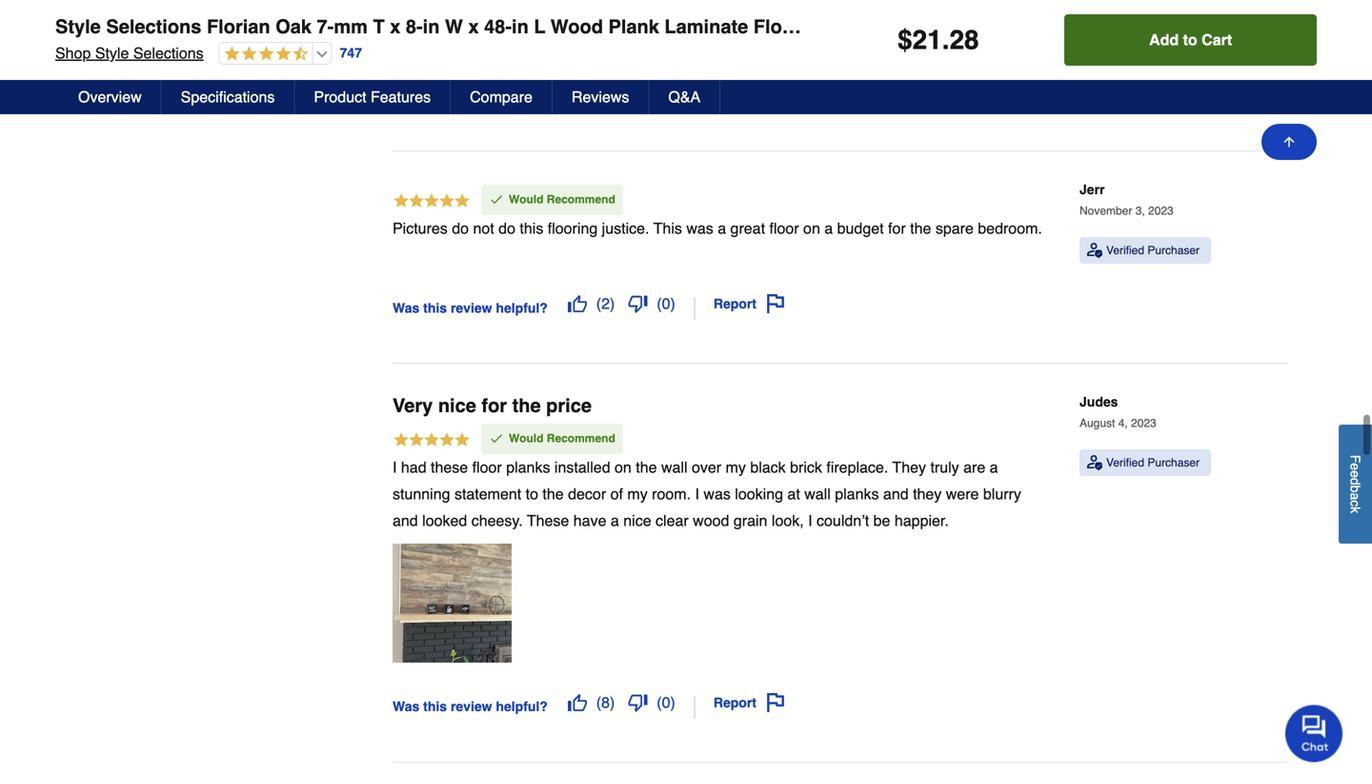 Task type: vqa. For each thing, say whether or not it's contained in the screenshot.
2nd thumb up image from the bottom
yes



Task type: locate. For each thing, give the bounding box(es) containing it.
helpful? down the l
[[496, 88, 548, 103]]

0 vertical spatial would recommend
[[509, 193, 615, 206]]

1 horizontal spatial wall
[[804, 485, 831, 503]]

thumb up image
[[568, 82, 587, 101], [568, 693, 587, 712]]

the left spare
[[910, 219, 931, 237]]

1 horizontal spatial in
[[512, 16, 529, 38]]

was up wood
[[704, 485, 731, 503]]

1 vertical spatial helpful?
[[496, 300, 548, 316]]

planks
[[506, 459, 550, 476], [835, 485, 879, 503]]

for right 'budget'
[[888, 219, 906, 237]]

0 vertical spatial report
[[714, 84, 757, 99]]

a right have
[[611, 512, 619, 530]]

helpful?
[[496, 88, 548, 103], [496, 300, 548, 316], [496, 699, 548, 715]]

thumb up image for ( 8 )
[[568, 693, 587, 712]]

selections up the shop style selections
[[106, 16, 201, 38]]

1 was from the top
[[393, 88, 419, 103]]

review
[[451, 88, 492, 103], [451, 300, 492, 316], [451, 699, 492, 715]]

a up k
[[1348, 493, 1363, 500]]

0 vertical spatial flag image
[[766, 294, 785, 314]]

checkmark image
[[489, 192, 504, 207], [489, 431, 504, 446]]

3 was from the top
[[393, 699, 419, 715]]

1 recommend from the top
[[547, 193, 615, 206]]

1 horizontal spatial for
[[888, 219, 906, 237]]

1 report button from the top
[[707, 75, 792, 108]]

spare
[[935, 219, 974, 237]]

0 vertical spatial ( 0 )
[[657, 295, 675, 313]]

2 vertical spatial helpful?
[[496, 699, 548, 715]]

0 vertical spatial thumb down image
[[628, 82, 647, 101]]

helpful? left thumb up image
[[496, 300, 548, 316]]

1 vertical spatial planks
[[835, 485, 879, 503]]

0 horizontal spatial on
[[615, 459, 632, 476]]

2 helpful? from the top
[[496, 300, 548, 316]]

would recommend for first checkmark image from the top of the page
[[509, 193, 615, 206]]

1 verified purchaser from the top
[[1106, 244, 1200, 257]]

in left the l
[[512, 16, 529, 38]]

1 vertical spatial report
[[714, 296, 757, 312]]

1 x from the left
[[390, 16, 401, 38]]

2 vertical spatial report
[[714, 695, 757, 711]]

( 4 )
[[657, 82, 675, 100]]

selections
[[106, 16, 201, 38], [133, 44, 204, 62]]

3 helpful? from the top
[[496, 699, 548, 715]]

0 vertical spatial review
[[451, 88, 492, 103]]

mm
[[334, 16, 368, 38]]

compare
[[470, 88, 533, 106]]

1 e from the top
[[1348, 463, 1363, 471]]

verified purchaser icon image
[[1087, 243, 1102, 258], [1087, 456, 1102, 471]]

august
[[1080, 417, 1115, 430]]

thumb up image left 7
[[568, 82, 587, 101]]

verified
[[1106, 244, 1144, 257], [1106, 456, 1144, 470]]

are
[[963, 459, 985, 476]]

checkmark image up not
[[489, 192, 504, 207]]

2 in from the left
[[512, 16, 529, 38]]

to up these
[[526, 485, 538, 503]]

( 0 ) right ( 8 )
[[657, 694, 675, 712]]

purchaser down the judes august 4, 2023
[[1148, 456, 1200, 470]]

1 vertical spatial was
[[393, 300, 419, 316]]

1 helpful? from the top
[[496, 88, 548, 103]]

floor
[[769, 219, 799, 237], [472, 459, 502, 476]]

do left not
[[452, 219, 469, 237]]

2 review from the top
[[451, 300, 492, 316]]

thumb up image left ( 8 )
[[568, 693, 587, 712]]

1 purchaser from the top
[[1148, 244, 1200, 257]]

would recommend up flooring
[[509, 193, 615, 206]]

0 vertical spatial 2023
[[1148, 204, 1174, 218]]

overview button
[[59, 80, 162, 114]]

0 horizontal spatial in
[[423, 16, 440, 38]]

verified purchaser down 3,
[[1106, 244, 1200, 257]]

1 would from the top
[[509, 193, 544, 206]]

truly
[[930, 459, 959, 476]]

i left had
[[393, 459, 397, 476]]

to
[[1183, 31, 1197, 49], [526, 485, 538, 503]]

features
[[371, 88, 431, 106]]

0 horizontal spatial x
[[390, 16, 401, 38]]

have
[[573, 512, 606, 530]]

on inside i had these floor planks installed on the wall over my black brick fireplace. they truly are a stunning statement to the decor of my room.  i was looking at wall planks and they were blurry and looked cheesy.  these have a nice clear wood grain look, i couldn't be happier.
[[615, 459, 632, 476]]

1 vertical spatial purchaser
[[1148, 456, 1200, 470]]

style
[[55, 16, 101, 38], [95, 44, 129, 62]]

0 vertical spatial recommend
[[547, 193, 615, 206]]

1 vertical spatial recommend
[[547, 432, 615, 446]]

1 vertical spatial on
[[615, 459, 632, 476]]

recommend for first checkmark image from the top of the page
[[547, 193, 615, 206]]

0 vertical spatial on
[[803, 219, 820, 237]]

shop style selections
[[55, 44, 204, 62]]

thumb down image
[[628, 294, 647, 314]]

and down they
[[883, 485, 909, 503]]

https://photos us.bazaarvoice.com/photo/2/cghvdg86bg93zxm/f1b8de43 e2da 5f57 947b fd613c328d5a image
[[393, 0, 512, 52]]

i had these floor planks installed on the wall over my black brick fireplace. they truly are a stunning statement to the decor of my room.  i was looking at wall planks and they were blurry and looked cheesy.  these have a nice clear wood grain look, i couldn't be happier.
[[393, 459, 1021, 530]]

the up room. on the bottom of page
[[636, 459, 657, 476]]

would
[[509, 193, 544, 206], [509, 432, 544, 446]]

2 recommend from the top
[[547, 432, 615, 446]]

reviews button
[[553, 80, 649, 114]]

2 vertical spatial i
[[808, 512, 812, 530]]

floor inside i had these floor planks installed on the wall over my black brick fireplace. they truly are a stunning statement to the decor of my room.  i was looking at wall planks and they were blurry and looked cheesy.  these have a nice clear wood grain look, i couldn't be happier.
[[472, 459, 502, 476]]

1 ( 0 ) from the top
[[657, 295, 675, 313]]

( 7 )
[[596, 82, 615, 100]]

floor up statement
[[472, 459, 502, 476]]

3 report from the top
[[714, 695, 757, 711]]

5 stars image up pictures
[[393, 192, 471, 212]]

laminate
[[665, 16, 748, 38]]

1 horizontal spatial floor
[[769, 219, 799, 237]]

selections up overview button
[[133, 44, 204, 62]]

0
[[662, 295, 670, 313], [662, 694, 670, 712]]

the
[[910, 219, 931, 237], [512, 395, 541, 417], [636, 459, 657, 476], [543, 485, 564, 503]]

verified purchaser icon image down the august
[[1087, 456, 1102, 471]]

verified down 4,
[[1106, 456, 1144, 470]]

1 vertical spatial style
[[95, 44, 129, 62]]

1 vertical spatial thumb up image
[[568, 693, 587, 712]]

for left 'price'
[[482, 395, 507, 417]]

recommend up installed
[[547, 432, 615, 446]]

0 vertical spatial nice
[[438, 395, 476, 417]]

1 vertical spatial ( 0 )
[[657, 694, 675, 712]]

0 vertical spatial report button
[[707, 75, 792, 108]]

report
[[714, 84, 757, 99], [714, 296, 757, 312], [714, 695, 757, 711]]

verified purchaser icon image for judes
[[1087, 456, 1102, 471]]

planks up statement
[[506, 459, 550, 476]]

style up 'shop'
[[55, 16, 101, 38]]

1 horizontal spatial and
[[883, 485, 909, 503]]

0 right thumb down image
[[662, 295, 670, 313]]

3 was this review helpful? from the top
[[393, 699, 548, 715]]

1 horizontal spatial to
[[1183, 31, 1197, 49]]

1 verified from the top
[[1106, 244, 1144, 257]]

1 do from the left
[[452, 219, 469, 237]]

8
[[601, 694, 610, 712]]

they
[[892, 459, 926, 476]]

report button for ( 2 )
[[707, 288, 792, 320]]

2 0 from the top
[[662, 694, 670, 712]]

1 vertical spatial verified purchaser icon image
[[1087, 456, 1102, 471]]

pictures
[[393, 219, 448, 237]]

2 verified purchaser icon image from the top
[[1087, 456, 1102, 471]]

on up of
[[615, 459, 632, 476]]

0 vertical spatial floor
[[769, 219, 799, 237]]

1 vertical spatial would recommend
[[509, 432, 615, 446]]

0 vertical spatial planks
[[506, 459, 550, 476]]

happier.
[[895, 512, 949, 530]]

2 thumb up image from the top
[[568, 693, 587, 712]]

1 vertical spatial thumb down image
[[628, 693, 647, 712]]

wall up room. on the bottom of page
[[661, 459, 687, 476]]

0 horizontal spatial floor
[[472, 459, 502, 476]]

48-
[[484, 16, 512, 38]]

was
[[393, 88, 419, 103], [393, 300, 419, 316], [393, 699, 419, 715]]

28
[[949, 25, 979, 55]]

1 vertical spatial for
[[482, 395, 507, 417]]

5 stars image up these
[[393, 431, 471, 451]]

i right room. on the bottom of page
[[695, 485, 699, 503]]

2 vertical spatial was
[[393, 699, 419, 715]]

0 vertical spatial was
[[393, 88, 419, 103]]

2 vertical spatial was this review helpful?
[[393, 699, 548, 715]]

1 vertical spatial was this review helpful?
[[393, 300, 548, 316]]

1 vertical spatial verified purchaser
[[1106, 456, 1200, 470]]

couldn't
[[817, 512, 869, 530]]

and
[[883, 485, 909, 503], [393, 512, 418, 530]]

purchaser for judes
[[1148, 456, 1200, 470]]

1 0 from the top
[[662, 295, 670, 313]]

thumb down image
[[628, 82, 647, 101], [628, 693, 647, 712]]

0 vertical spatial selections
[[106, 16, 201, 38]]

justice.
[[602, 219, 649, 237]]

0 vertical spatial verified purchaser icon image
[[1087, 243, 1102, 258]]

a
[[718, 219, 726, 237], [824, 219, 833, 237], [990, 459, 998, 476], [1348, 493, 1363, 500], [611, 512, 619, 530]]

x
[[390, 16, 401, 38], [468, 16, 479, 38]]

2 ( 0 ) from the top
[[657, 694, 675, 712]]

2 would recommend from the top
[[509, 432, 615, 446]]

1 vertical spatial i
[[695, 485, 699, 503]]

1 thumb up image from the top
[[568, 82, 587, 101]]

0 vertical spatial thumb up image
[[568, 82, 587, 101]]

1 horizontal spatial do
[[498, 219, 515, 237]]

( for thumb down image
[[657, 295, 662, 313]]

2023 inside the judes august 4, 2023
[[1131, 417, 1156, 430]]

0 vertical spatial 5 stars image
[[393, 192, 471, 212]]

1 flag image from the top
[[766, 294, 785, 314]]

1 5 stars image from the top
[[393, 192, 471, 212]]

0 right ( 8 )
[[662, 694, 670, 712]]

i
[[393, 459, 397, 476], [695, 485, 699, 503], [808, 512, 812, 530]]

e
[[1348, 463, 1363, 471], [1348, 471, 1363, 478]]

recommend up flooring
[[547, 193, 615, 206]]

( 0 ) right thumb down image
[[657, 295, 675, 313]]

to right add
[[1183, 31, 1197, 49]]

was this review helpful? for ( 8 )
[[393, 699, 548, 715]]

report button
[[707, 75, 792, 108], [707, 288, 792, 320], [707, 687, 792, 719]]

would recommend for 1st checkmark image from the bottom
[[509, 432, 615, 446]]

1 vertical spatial my
[[627, 485, 648, 503]]

floor right great on the top of the page
[[769, 219, 799, 237]]

0 horizontal spatial wall
[[661, 459, 687, 476]]

a right are
[[990, 459, 998, 476]]

0 vertical spatial style
[[55, 16, 101, 38]]

in
[[423, 16, 440, 38], [512, 16, 529, 38]]

https://photos us.bazaarvoice.com/photo/2/cghvdg86bg93zxm/638321b8 55df 5364 aa9e a1c487b5bfdc image
[[521, 0, 640, 52]]

and down stunning
[[393, 512, 418, 530]]

for
[[888, 219, 906, 237], [482, 395, 507, 417]]

1 review from the top
[[451, 88, 492, 103]]

2 vertical spatial review
[[451, 699, 492, 715]]

e up d
[[1348, 463, 1363, 471]]

was
[[686, 219, 713, 237], [704, 485, 731, 503]]

verified down 3,
[[1106, 244, 1144, 257]]

decor
[[568, 485, 606, 503]]

1 would recommend from the top
[[509, 193, 615, 206]]

verified purchaser for judes
[[1106, 456, 1200, 470]]

5 stars image
[[393, 192, 471, 212], [393, 431, 471, 451]]

in left w
[[423, 16, 440, 38]]

0 vertical spatial to
[[1183, 31, 1197, 49]]

1 vertical spatial verified
[[1106, 456, 1144, 470]]

2 vertical spatial report button
[[707, 687, 792, 719]]

1 vertical spatial nice
[[623, 512, 651, 530]]

ft)
[[923, 16, 942, 38]]

2023 for jerr
[[1148, 204, 1174, 218]]

checkmark image down very nice for the price
[[489, 431, 504, 446]]

0 vertical spatial 0
[[662, 295, 670, 313]]

nice
[[438, 395, 476, 417], [623, 512, 651, 530]]

2 report from the top
[[714, 296, 757, 312]]

2023 right 4,
[[1131, 417, 1156, 430]]

not
[[473, 219, 494, 237]]

2023 inside jerr november 3, 2023
[[1148, 204, 1174, 218]]

purchaser down jerr november 3, 2023
[[1148, 244, 1200, 257]]

1 horizontal spatial nice
[[623, 512, 651, 530]]

wall right at on the right bottom of the page
[[804, 485, 831, 503]]

my right over
[[726, 459, 746, 476]]

x right w
[[468, 16, 479, 38]]

(
[[596, 82, 601, 100], [657, 82, 662, 100], [596, 295, 601, 313], [657, 295, 662, 313], [596, 694, 601, 712], [657, 694, 662, 712]]

0 vertical spatial would
[[509, 193, 544, 206]]

flooring
[[548, 219, 598, 237]]

0 vertical spatial helpful?
[[496, 88, 548, 103]]

1 vertical spatial review
[[451, 300, 492, 316]]

was right this
[[686, 219, 713, 237]]

was this review helpful? for ( 7 )
[[393, 88, 548, 103]]

https://photos us.bazaarvoice.com/photo/2/cghvdg86bg93zxm/bd6ce9e7 dc9b 587e b50d a8c42b9a672f image
[[393, 544, 512, 663]]

flag image
[[766, 294, 785, 314], [766, 693, 785, 712]]

1 vertical spatial checkmark image
[[489, 431, 504, 446]]

my
[[726, 459, 746, 476], [627, 485, 648, 503]]

x right the t
[[390, 16, 401, 38]]

1 horizontal spatial planks
[[835, 485, 879, 503]]

2 5 stars image from the top
[[393, 431, 471, 451]]

0 horizontal spatial and
[[393, 512, 418, 530]]

verified purchaser
[[1106, 244, 1200, 257], [1106, 456, 1200, 470]]

thumb down image right ( 8 )
[[628, 693, 647, 712]]

2 flag image from the top
[[766, 693, 785, 712]]

2 do from the left
[[498, 219, 515, 237]]

would recommend down 'price'
[[509, 432, 615, 446]]

1 was this review helpful? from the top
[[393, 88, 548, 103]]

this
[[653, 219, 682, 237]]

helpful? left ( 8 )
[[496, 699, 548, 715]]

planks down fireplace. at bottom right
[[835, 485, 879, 503]]

1 vertical spatial 0
[[662, 694, 670, 712]]

1 vertical spatial floor
[[472, 459, 502, 476]]

0 vertical spatial verified
[[1106, 244, 1144, 257]]

0 vertical spatial my
[[726, 459, 746, 476]]

nice inside i had these floor planks installed on the wall over my black brick fireplace. they truly are a stunning statement to the decor of my room.  i was looking at wall planks and they were blurry and looked cheesy.  these have a nice clear wood grain look, i couldn't be happier.
[[623, 512, 651, 530]]

1 vertical spatial selections
[[133, 44, 204, 62]]

they
[[913, 485, 942, 503]]

specifications button
[[162, 80, 295, 114]]

( 2 )
[[596, 295, 615, 313]]

2 report button from the top
[[707, 288, 792, 320]]

judes
[[1080, 395, 1118, 410]]

1 vertical spatial flag image
[[766, 693, 785, 712]]

verified for judes
[[1106, 456, 1144, 470]]

0 horizontal spatial i
[[393, 459, 397, 476]]

1 horizontal spatial on
[[803, 219, 820, 237]]

0 vertical spatial purchaser
[[1148, 244, 1200, 257]]

1 vertical spatial 2023
[[1131, 417, 1156, 430]]

judes august 4, 2023
[[1080, 395, 1156, 430]]

this for ( 8 )
[[423, 699, 447, 715]]

2 e from the top
[[1348, 471, 1363, 478]]

) for thumb up icon related to ( 7 )
[[610, 82, 615, 100]]

nice left clear
[[623, 512, 651, 530]]

8-
[[406, 16, 423, 38]]

21
[[912, 25, 942, 55]]

2 horizontal spatial i
[[808, 512, 812, 530]]

( 0 )
[[657, 295, 675, 313], [657, 694, 675, 712]]

2 verified from the top
[[1106, 456, 1144, 470]]

1 vertical spatial to
[[526, 485, 538, 503]]

0 horizontal spatial do
[[452, 219, 469, 237]]

report button for ( 8 )
[[707, 687, 792, 719]]

4.5 stars image
[[220, 46, 308, 63]]

2 thumb down image from the top
[[628, 693, 647, 712]]

0 vertical spatial checkmark image
[[489, 192, 504, 207]]

e up b
[[1348, 471, 1363, 478]]

2023 right 3,
[[1148, 204, 1174, 218]]

0 vertical spatial was this review helpful?
[[393, 88, 548, 103]]

2 purchaser from the top
[[1148, 456, 1200, 470]]

report button for ( 7 )
[[707, 75, 792, 108]]

) for ( 4 ) thumb down icon
[[670, 82, 675, 100]]

verified purchaser down 4,
[[1106, 456, 1200, 470]]

3 review from the top
[[451, 699, 492, 715]]

1 thumb down image from the top
[[628, 82, 647, 101]]

2 was this review helpful? from the top
[[393, 300, 548, 316]]

thumb up image
[[568, 294, 587, 314]]

budget
[[837, 219, 884, 237]]

nice right very on the left bottom
[[438, 395, 476, 417]]

0 vertical spatial verified purchaser
[[1106, 244, 1200, 257]]

1 horizontal spatial x
[[468, 16, 479, 38]]

0 horizontal spatial to
[[526, 485, 538, 503]]

thumb down image left ( 4 )
[[628, 82, 647, 101]]

purchaser
[[1148, 244, 1200, 257], [1148, 456, 1200, 470]]

verified purchaser icon image for jerr
[[1087, 243, 1102, 258]]

1 vertical spatial would
[[509, 432, 544, 446]]

2 was from the top
[[393, 300, 419, 316]]

wood
[[693, 512, 729, 530]]

do right not
[[498, 219, 515, 237]]

0 horizontal spatial nice
[[438, 395, 476, 417]]

on left 'budget'
[[803, 219, 820, 237]]

2 verified purchaser from the top
[[1106, 456, 1200, 470]]

recommend
[[547, 193, 615, 206], [547, 432, 615, 446]]

1 horizontal spatial i
[[695, 485, 699, 503]]

style right 'shop'
[[95, 44, 129, 62]]

my right of
[[627, 485, 648, 503]]

verified purchaser icon image down the november
[[1087, 243, 1102, 258]]

1 vertical spatial report button
[[707, 288, 792, 320]]

1 verified purchaser icon image from the top
[[1087, 243, 1102, 258]]

brick
[[790, 459, 822, 476]]

i right look,
[[808, 512, 812, 530]]

1 report from the top
[[714, 84, 757, 99]]

product features button
[[295, 80, 451, 114]]

add to cart button
[[1064, 14, 1317, 66]]

4,
[[1118, 417, 1128, 430]]

a left great on the top of the page
[[718, 219, 726, 237]]

3 report button from the top
[[707, 687, 792, 719]]

1 vertical spatial was
[[704, 485, 731, 503]]



Task type: describe. For each thing, give the bounding box(es) containing it.
( for thumb up icon related to ( 7 )
[[596, 82, 601, 100]]

bedroom.
[[978, 219, 1042, 237]]

helpful? for ( 2 )
[[496, 300, 548, 316]]

verified purchaser for jerr
[[1106, 244, 1200, 257]]

flooring
[[753, 16, 830, 38]]

helpful? for ( 7 )
[[496, 88, 548, 103]]

flag image for ( 8 )
[[766, 693, 785, 712]]

( 0 ) for ( 2 )
[[657, 295, 675, 313]]

review for ( 2 )
[[451, 300, 492, 316]]

d
[[1348, 478, 1363, 485]]

thumb down image for ( 0 )
[[628, 693, 647, 712]]

florian
[[207, 16, 270, 38]]

) for thumb down image
[[670, 295, 675, 313]]

this for ( 2 )
[[423, 300, 447, 316]]

0 vertical spatial wall
[[661, 459, 687, 476]]

over
[[692, 459, 721, 476]]

2 x from the left
[[468, 16, 479, 38]]

report for ( 8 )
[[714, 695, 757, 711]]

overview
[[78, 88, 142, 106]]

( for thumb up image
[[596, 295, 601, 313]]

review for ( 7 )
[[451, 88, 492, 103]]

specifications
[[181, 88, 275, 106]]

2 checkmark image from the top
[[489, 431, 504, 446]]

pictures do not do this flooring justice. this was a great floor on a budget for the spare bedroom.
[[393, 219, 1042, 237]]

1 horizontal spatial my
[[726, 459, 746, 476]]

) for thumb down icon related to ( 0 )
[[670, 694, 675, 712]]

price
[[546, 395, 592, 417]]

cart
[[1202, 31, 1232, 49]]

fireplace.
[[826, 459, 888, 476]]

blurry
[[983, 485, 1021, 503]]

was for ( 8 )
[[393, 699, 419, 715]]

reviews
[[572, 88, 629, 106]]

arrow up image
[[1282, 134, 1297, 150]]

had
[[401, 459, 426, 476]]

0 horizontal spatial planks
[[506, 459, 550, 476]]

stunning
[[393, 485, 450, 503]]

) for thumb up icon related to ( 8 )
[[610, 694, 615, 712]]

c
[[1348, 500, 1363, 507]]

product features
[[314, 88, 431, 106]]

purchaser for jerr
[[1148, 244, 1200, 257]]

sq
[[895, 16, 918, 38]]

cheesy.
[[471, 512, 523, 530]]

recommend for 1st checkmark image from the bottom
[[547, 432, 615, 446]]

0 vertical spatial was
[[686, 219, 713, 237]]

7
[[601, 82, 610, 100]]

thumb up image for ( 7 )
[[568, 82, 587, 101]]

( 0 ) for ( 8 )
[[657, 694, 675, 712]]

a left 'budget'
[[824, 219, 833, 237]]

room.
[[652, 485, 691, 503]]

1 in from the left
[[423, 16, 440, 38]]

7-
[[317, 16, 334, 38]]

w
[[445, 16, 463, 38]]

1 vertical spatial and
[[393, 512, 418, 530]]

grain
[[734, 512, 767, 530]]

0 horizontal spatial my
[[627, 485, 648, 503]]

great
[[730, 219, 765, 237]]

0 for ( 8 )
[[662, 694, 670, 712]]

add to cart
[[1149, 31, 1232, 49]]

q&a button
[[649, 80, 720, 114]]

plank
[[608, 16, 659, 38]]

0 vertical spatial for
[[888, 219, 906, 237]]

to inside i had these floor planks installed on the wall over my black brick fireplace. they truly are a stunning statement to the decor of my room.  i was looking at wall planks and they were blurry and looked cheesy.  these have a nice clear wood grain look, i couldn't be happier.
[[526, 485, 538, 503]]

of
[[610, 485, 623, 503]]

review for ( 8 )
[[451, 699, 492, 715]]

747
[[340, 45, 362, 61]]

3,
[[1135, 204, 1145, 218]]

$
[[898, 25, 912, 55]]

oak
[[276, 16, 312, 38]]

0 vertical spatial and
[[883, 485, 909, 503]]

( for thumb up icon related to ( 8 )
[[596, 694, 601, 712]]

looking
[[735, 485, 783, 503]]

(23.91-
[[835, 16, 895, 38]]

add
[[1149, 31, 1179, 49]]

style selections florian oak 7-mm t x 8-in w x 48-in l wood plank laminate flooring (23.91-sq ft)
[[55, 16, 942, 38]]

1 checkmark image from the top
[[489, 192, 504, 207]]

jerr november 3, 2023
[[1080, 182, 1174, 218]]

the left 'price'
[[512, 395, 541, 417]]

november
[[1080, 204, 1132, 218]]

2023 for judes
[[1131, 417, 1156, 430]]

black
[[750, 459, 786, 476]]

helpful? for ( 8 )
[[496, 699, 548, 715]]

report for ( 2 )
[[714, 296, 757, 312]]

0 vertical spatial i
[[393, 459, 397, 476]]

the up these
[[543, 485, 564, 503]]

was this review helpful? for ( 2 )
[[393, 300, 548, 316]]

was inside i had these floor planks installed on the wall over my black brick fireplace. they truly are a stunning statement to the decor of my room.  i was looking at wall planks and they were blurry and looked cheesy.  these have a nice clear wood grain look, i couldn't be happier.
[[704, 485, 731, 503]]

f e e d b a c k
[[1348, 455, 1363, 514]]

installed
[[554, 459, 610, 476]]

b
[[1348, 485, 1363, 493]]

4
[[662, 82, 670, 100]]

2
[[601, 295, 610, 313]]

chat invite button image
[[1285, 705, 1343, 763]]

thumb down image for ( 4 )
[[628, 82, 647, 101]]

flag image for ( 2 )
[[766, 294, 785, 314]]

very
[[393, 395, 433, 417]]

0 horizontal spatial for
[[482, 395, 507, 417]]

compare button
[[451, 80, 553, 114]]

be
[[873, 512, 890, 530]]

0 for ( 2 )
[[662, 295, 670, 313]]

statement
[[454, 485, 521, 503]]

was for ( 2 )
[[393, 300, 419, 316]]

a inside 'f e e d b a c k' button
[[1348, 493, 1363, 500]]

these
[[527, 512, 569, 530]]

at
[[787, 485, 800, 503]]

was for ( 7 )
[[393, 88, 419, 103]]

f e e d b a c k button
[[1339, 425, 1372, 544]]

q&a
[[668, 88, 700, 106]]

this for ( 7 )
[[423, 88, 447, 103]]

verified for jerr
[[1106, 244, 1144, 257]]

jerr
[[1080, 182, 1105, 197]]

) for thumb up image
[[610, 295, 615, 313]]

( 8 )
[[596, 694, 615, 712]]

clear
[[656, 512, 689, 530]]

k
[[1348, 507, 1363, 514]]

wood
[[551, 16, 603, 38]]

looked
[[422, 512, 467, 530]]

f
[[1348, 455, 1363, 463]]

shop
[[55, 44, 91, 62]]

t
[[373, 16, 385, 38]]

to inside button
[[1183, 31, 1197, 49]]

look,
[[772, 512, 804, 530]]

2 would from the top
[[509, 432, 544, 446]]

very nice for the price
[[393, 395, 592, 417]]

l
[[534, 16, 545, 38]]

these
[[431, 459, 468, 476]]

$ 21 . 28
[[898, 25, 979, 55]]

1 vertical spatial wall
[[804, 485, 831, 503]]

were
[[946, 485, 979, 503]]



